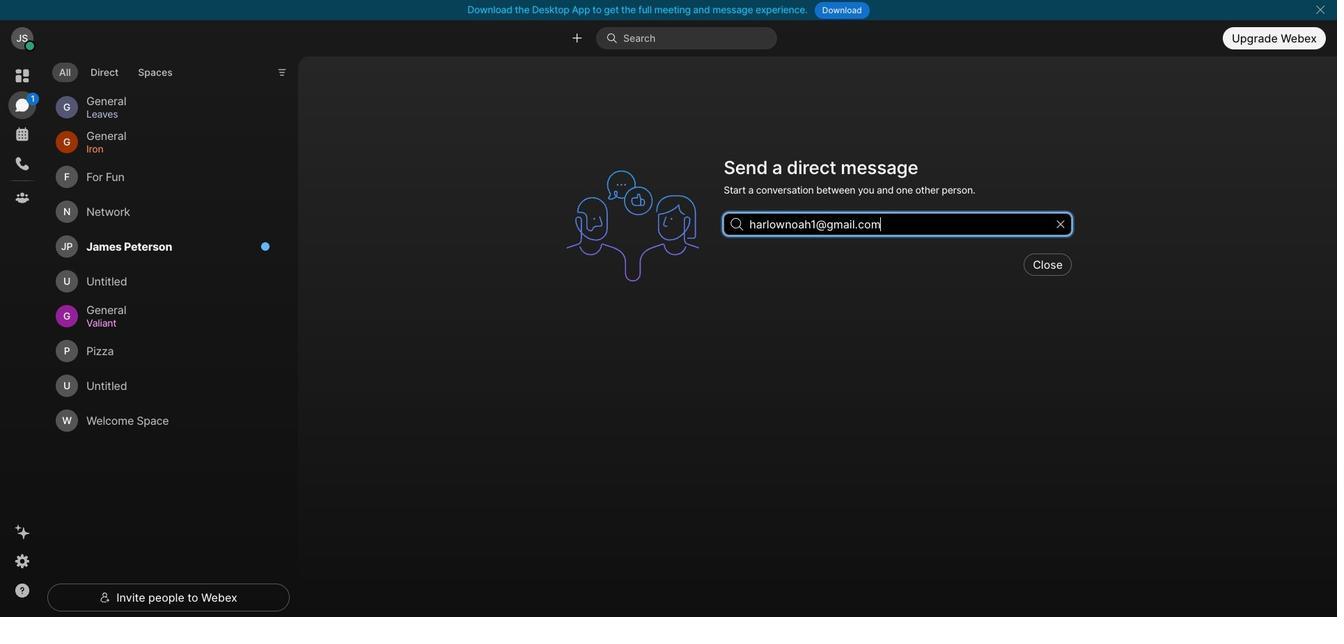 Task type: locate. For each thing, give the bounding box(es) containing it.
2 untitled list item from the top
[[50, 369, 279, 403]]

untitled list item up "valiant" element
[[50, 264, 279, 299]]

general list item
[[50, 90, 279, 125], [50, 125, 279, 160], [50, 299, 279, 334]]

search_18 image
[[731, 218, 743, 231]]

1 untitled list item from the top
[[50, 264, 279, 299]]

new messages image
[[260, 242, 270, 252]]

iron element
[[86, 141, 262, 157]]

untitled list item down "valiant" element
[[50, 369, 279, 403]]

2 general list item from the top
[[50, 125, 279, 160]]

cancel_16 image
[[1315, 4, 1326, 15]]

0 vertical spatial untitled list item
[[50, 264, 279, 299]]

navigation
[[0, 56, 45, 617]]

Add people by name or email text field
[[724, 213, 1072, 236]]

1 vertical spatial untitled list item
[[50, 369, 279, 403]]

start a conversation between you and one other person. image
[[559, 153, 715, 300]]

tab list
[[49, 54, 183, 86]]

untitled list item
[[50, 264, 279, 299], [50, 369, 279, 403]]

network list item
[[50, 194, 279, 229]]

james peterson, new messages list item
[[50, 229, 279, 264]]



Task type: vqa. For each thing, say whether or not it's contained in the screenshot.
"Meetings" tab on the left of page
no



Task type: describe. For each thing, give the bounding box(es) containing it.
3 general list item from the top
[[50, 299, 279, 334]]

for fun list item
[[50, 160, 279, 194]]

valiant element
[[86, 316, 262, 331]]

leaves element
[[86, 107, 262, 122]]

pizza list item
[[50, 334, 279, 369]]

welcome space list item
[[50, 403, 279, 438]]

1 general list item from the top
[[50, 90, 279, 125]]

webex tab list
[[8, 62, 39, 212]]



